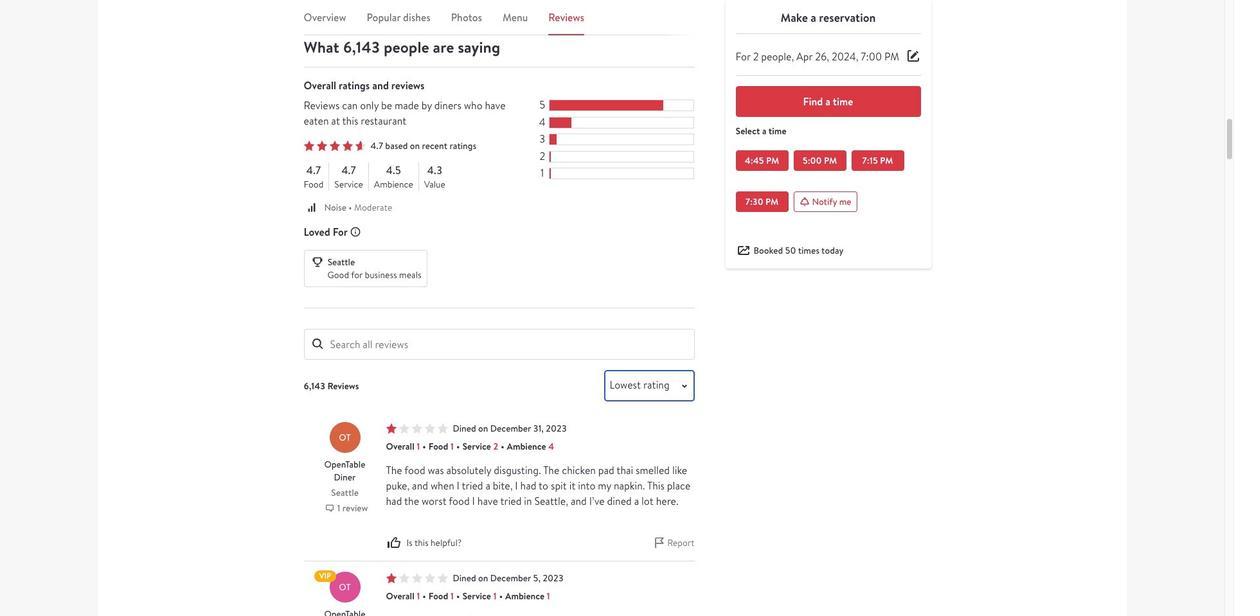 Task type: describe. For each thing, give the bounding box(es) containing it.
reviews list element
[[304, 422, 695, 617]]

rated 4 by 14% people element
[[538, 117, 547, 129]]

rated 2 by 0% people element
[[538, 151, 547, 163]]

1 star image for 1st avatar photo for opentable diner from the top
[[386, 424, 448, 434]]



Task type: vqa. For each thing, say whether or not it's contained in the screenshot.
THE RATED 1 BY 0% PEOPLE element on the left top of page
yes



Task type: locate. For each thing, give the bounding box(es) containing it.
2 avatar photo for opentable diner image from the top
[[330, 572, 360, 603]]

avatar photo for opentable diner image
[[330, 422, 360, 453], [330, 572, 360, 603]]

rated 5 by 78% people element
[[538, 100, 547, 112]]

1 vertical spatial 1 star image
[[386, 573, 448, 584]]

0 vertical spatial avatar photo for opentable diner image
[[330, 422, 360, 453]]

4.7 stars image
[[304, 141, 366, 151]]

1 star image for second avatar photo for opentable diner from the top
[[386, 573, 448, 584]]

rated 3 by 4% people element
[[538, 134, 547, 146]]

1 vertical spatial avatar photo for opentable diner image
[[330, 572, 360, 603]]

tab list
[[304, 10, 695, 35]]

rated 1 by 0% people element
[[538, 168, 547, 180]]

2 1 star image from the top
[[386, 573, 448, 584]]

1 star image
[[386, 424, 448, 434], [386, 573, 448, 584]]

1 avatar photo for opentable diner image from the top
[[330, 422, 360, 453]]

Search all reviews search field
[[304, 329, 695, 360]]

1 1 star image from the top
[[386, 424, 448, 434]]

0 vertical spatial 1 star image
[[386, 424, 448, 434]]



